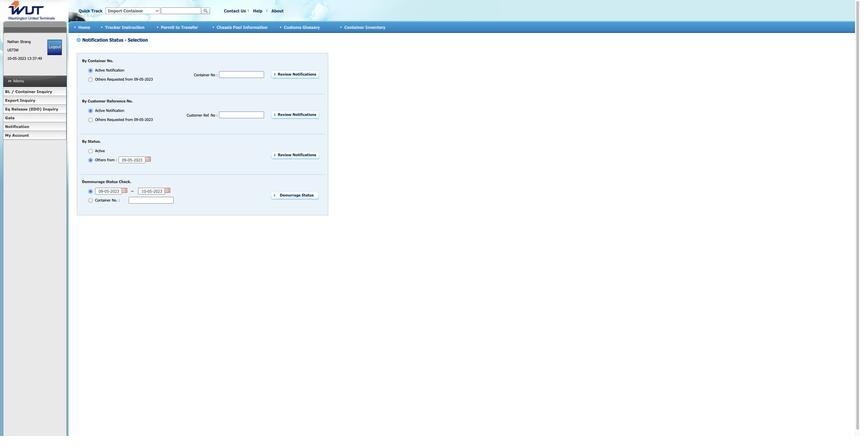 Task type: describe. For each thing, give the bounding box(es) containing it.
eq release (edo) inquiry
[[5, 107, 58, 111]]

inquiry for container
[[37, 89, 52, 94]]

bl / container inquiry
[[5, 89, 52, 94]]

eq release (edo) inquiry link
[[3, 105, 67, 114]]

notification link
[[3, 122, 67, 131]]

1 vertical spatial inquiry
[[20, 98, 35, 103]]

instruction
[[122, 25, 145, 29]]

contact
[[224, 8, 240, 13]]

customs glossary
[[284, 25, 320, 29]]

(edo)
[[29, 107, 42, 111]]

to
[[176, 25, 180, 29]]

my
[[5, 133, 11, 138]]

0 horizontal spatial container
[[15, 89, 35, 94]]

home
[[78, 25, 90, 29]]

nathan strang
[[7, 39, 31, 44]]

track
[[91, 8, 103, 13]]

export inquiry link
[[3, 96, 67, 105]]

help link
[[253, 8, 262, 13]]

contact us
[[224, 8, 246, 13]]

export
[[5, 98, 19, 103]]

permit to transfer
[[161, 25, 198, 29]]

my account
[[5, 133, 29, 138]]

contact us link
[[224, 8, 246, 13]]

bl
[[5, 89, 10, 94]]

gate
[[5, 116, 15, 120]]

bl / container inquiry link
[[3, 87, 67, 96]]

quick
[[79, 8, 90, 13]]



Task type: vqa. For each thing, say whether or not it's contained in the screenshot.
'INQUIRY' in the Eq Release (EDO) Inquiry link
no



Task type: locate. For each thing, give the bounding box(es) containing it.
nathan
[[7, 39, 19, 44]]

help
[[253, 8, 262, 13]]

chassis
[[217, 25, 232, 29]]

0 vertical spatial inquiry
[[37, 89, 52, 94]]

inquiry
[[37, 89, 52, 94], [20, 98, 35, 103], [43, 107, 58, 111]]

10-
[[7, 56, 13, 61]]

about link
[[272, 8, 284, 13]]

inquiry right the (edo)
[[43, 107, 58, 111]]

notification
[[5, 124, 29, 129]]

strang
[[20, 39, 31, 44]]

inventory
[[366, 25, 386, 29]]

glossary
[[303, 25, 320, 29]]

1 vertical spatial container
[[15, 89, 35, 94]]

chassis pool information
[[217, 25, 268, 29]]

account
[[12, 133, 29, 138]]

transfer
[[181, 25, 198, 29]]

about
[[272, 8, 284, 13]]

customs
[[284, 25, 302, 29]]

my account link
[[3, 131, 67, 140]]

container
[[345, 25, 364, 29], [15, 89, 35, 94]]

quick track
[[79, 8, 103, 13]]

permit
[[161, 25, 175, 29]]

pool
[[233, 25, 242, 29]]

2023
[[18, 56, 26, 61]]

13:37:49
[[27, 56, 42, 61]]

export inquiry
[[5, 98, 35, 103]]

05-
[[13, 56, 18, 61]]

release
[[11, 107, 28, 111]]

information
[[243, 25, 268, 29]]

trucker
[[105, 25, 121, 29]]

container inventory
[[345, 25, 386, 29]]

inquiry down bl / container inquiry on the left
[[20, 98, 35, 103]]

eq
[[5, 107, 10, 111]]

trucker instruction
[[105, 25, 145, 29]]

container left inventory
[[345, 25, 364, 29]]

None text field
[[161, 7, 201, 14]]

inquiry up export inquiry link
[[37, 89, 52, 94]]

ustiw
[[7, 48, 19, 52]]

login image
[[47, 40, 62, 55]]

1 horizontal spatial container
[[345, 25, 364, 29]]

/
[[11, 89, 14, 94]]

inquiry for (edo)
[[43, 107, 58, 111]]

0 vertical spatial container
[[345, 25, 364, 29]]

us
[[241, 8, 246, 13]]

2 vertical spatial inquiry
[[43, 107, 58, 111]]

10-05-2023 13:37:49
[[7, 56, 42, 61]]

gate link
[[3, 114, 67, 122]]

container up the export inquiry at left top
[[15, 89, 35, 94]]



